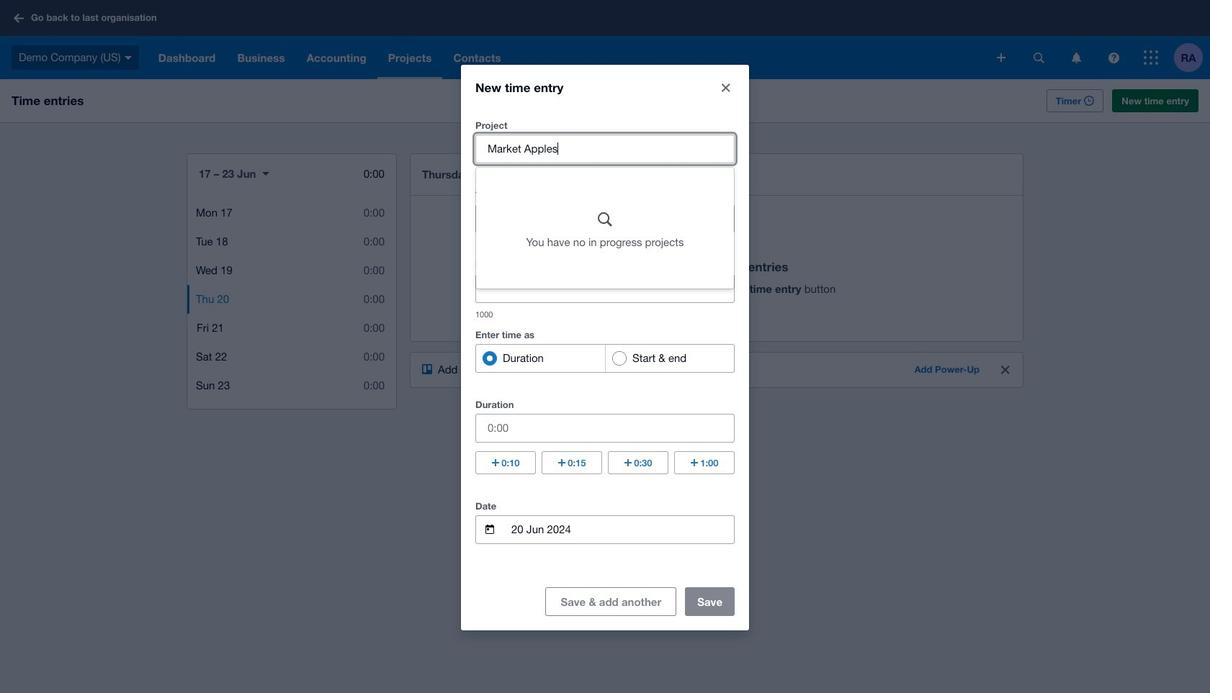 Task type: vqa. For each thing, say whether or not it's contained in the screenshot.
Loading progress bar
yes



Task type: locate. For each thing, give the bounding box(es) containing it.
loading progress bar
[[582, 551, 641, 652]]

Choose a date field
[[510, 516, 734, 544]]

dialog
[[461, 64, 749, 652]]

svg image
[[14, 13, 24, 23], [1144, 50, 1158, 65], [1033, 52, 1044, 63], [1072, 52, 1081, 63], [1108, 52, 1119, 63]]

0 horizontal spatial svg image
[[124, 56, 132, 60]]

banner
[[0, 0, 1210, 79]]

clear image
[[1001, 366, 1010, 375]]

None text field
[[476, 275, 734, 302]]

group
[[476, 168, 734, 289], [475, 344, 735, 373]]

svg image
[[997, 53, 1006, 62], [124, 56, 132, 60]]



Task type: describe. For each thing, give the bounding box(es) containing it.
1 vertical spatial group
[[475, 344, 735, 373]]

0:00 field
[[476, 415, 734, 442]]

1 horizontal spatial svg image
[[997, 53, 1006, 62]]

Find or choose a project field
[[476, 135, 734, 162]]

0 vertical spatial group
[[476, 168, 734, 289]]



